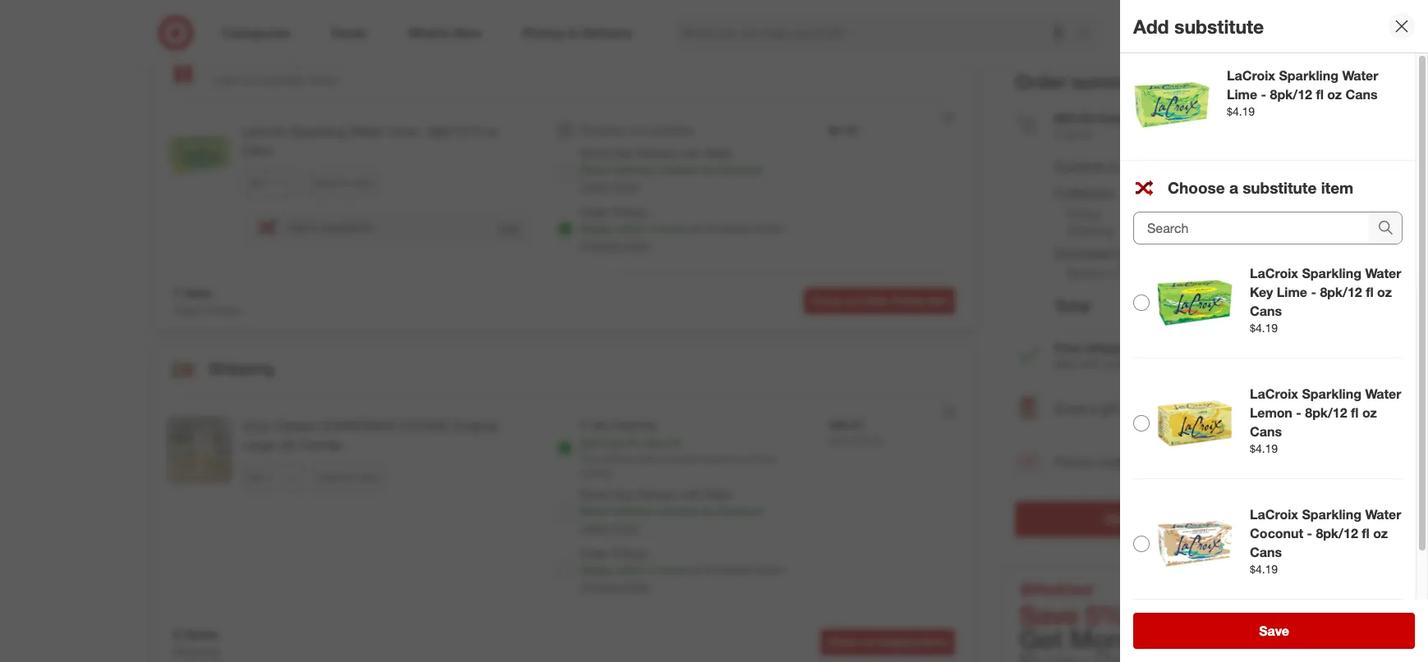 Task type: describe. For each thing, give the bounding box(es) containing it.
lacroix sparkling water lime - 8pk/12 fl oz cans image inside cart item ready to fulfill group
[[166, 122, 232, 188]]

lacroix sparkling water coconut - 8pk/12 fl oz cans $4.19
[[1250, 507, 1402, 576]]

classic
[[274, 418, 316, 434]]

includes
[[660, 453, 697, 465]]

promo
[[1054, 454, 1093, 470]]

1 item order pickup
[[173, 285, 240, 318]]

learn for lacroix sparkling water lime - 8pk/12 fl oz cans
[[580, 179, 609, 193]]

free for free shipping with $35 orders* (exclusions apply)
[[1054, 340, 1081, 356]]

store for lacroix sparkling water lime - 8pk/12 fl oz cans
[[623, 238, 649, 252]]

water for lacroix sparkling water key lime - 8pk/12 fl oz cans $4.19
[[1365, 265, 1402, 282]]

more for lacroix sparkling water lime - 8pk/12 fl oz cans
[[612, 179, 638, 193]]

same day delivery with shipt select delivery window at checkout learn more for lacroix sparkling water lime - 8pk/12 fl oz cans
[[580, 146, 762, 193]]

order summary
[[1015, 70, 1155, 93]]

later for christmas
[[359, 471, 378, 483]]

pickup inside button
[[892, 295, 924, 308]]

add substitute dialog
[[1120, 0, 1428, 663]]

save for later button for water
[[308, 170, 381, 196]]

item inside 'add substitute' dialog
[[1321, 178, 1354, 197]]

message
[[1123, 401, 1176, 417]]

$2.87
[[1244, 245, 1276, 262]]

delivery for 22oz classic christmas cookie original large jar candle
[[615, 504, 656, 518]]

save for later for christmas
[[320, 471, 378, 483]]

sparkling for lacroix sparkling water lime - 8pk/12 fl oz cans
[[291, 123, 346, 140]]

search button
[[1070, 15, 1109, 54]]

search
[[1070, 26, 1109, 42]]

2-
[[580, 418, 591, 432]]

$53.53 for $53.53 total 4 items
[[1054, 110, 1093, 126]]

oz inside lacroix sparkling water key lime - 8pk/12 fl oz cans $4.19
[[1377, 284, 1392, 300]]

4 link
[[1236, 15, 1273, 51]]

store for 22oz classic christmas cookie original large jar candle
[[623, 580, 649, 594]]

pickup inside 1 item order pickup
[[206, 304, 240, 318]]

22oz classic christmas cookie original large jar candle link
[[242, 417, 530, 455]]

save for later button for christmas
[[312, 464, 385, 491]]

save inside button
[[1259, 623, 1289, 640]]

with
[[1054, 357, 1077, 371]]

fl for lacroix sparkling water coconut - 8pk/12 fl oz cans $4.19
[[1362, 525, 1370, 542]]

sparkling for lacroix sparkling water lemon - 8pk/12 fl oz cans $4.19
[[1302, 386, 1362, 402]]

Store pickup radio
[[557, 562, 573, 579]]

cans for lacroix sparkling water lemon - 8pk/12 fl oz cans $4.19
[[1250, 424, 1282, 440]]

add a substitute
[[288, 220, 372, 234]]

time
[[724, 453, 743, 465]]

lacroix for lacroix sparkling water key lime - 8pk/12 fl oz cans $4.19
[[1250, 265, 1298, 282]]

$15.49
[[853, 434, 883, 447]]

holiday.
[[580, 467, 612, 479]]

$4.19 for lacroix sparkling water lemon - 8pk/12 fl oz cans
[[1250, 441, 1278, 455]]

check out order pickup item
[[812, 295, 947, 308]]

coconut
[[1250, 525, 1303, 542]]

1 inside the order pickup 1 item at charlotte north
[[209, 73, 215, 87]]

oz for lacroix sparkling water lime - 8pk/12 fl oz cans
[[484, 123, 497, 140]]

available
[[648, 123, 693, 137]]

hours for lacroix sparkling water lime - 8pk/12 fl oz cans
[[659, 222, 688, 236]]

item inside the order pickup 1 item at charlotte north
[[219, 73, 241, 87]]

code
[[1096, 454, 1126, 470]]

check out order pickup item button
[[804, 289, 955, 315]]

within for lacroix sparkling water lime - 8pk/12 fl oz cans
[[616, 222, 646, 236]]

this
[[580, 453, 598, 465]]

cans inside lacroix sparkling water key lime - 8pk/12 fl oz cans $4.19
[[1250, 303, 1282, 319]]

window for 22oz classic christmas cookie original large jar candle
[[659, 504, 698, 518]]

water for lacroix sparkling water lime - 8pk/12 fl oz cans
[[350, 123, 384, 140]]

sparkling for lacroix sparkling water coconut - 8pk/12 fl oz cans $4.19
[[1302, 507, 1362, 523]]

shipping not available
[[580, 123, 693, 137]]

check out shipping items button
[[821, 630, 955, 656]]

ready for 22oz classic christmas cookie original large jar candle
[[580, 563, 612, 577]]

select for lacroix sparkling water lime - 8pk/12 fl oz cans
[[580, 163, 612, 177]]

each
[[829, 434, 850, 447]]

$35
[[1080, 357, 1099, 371]]

taxes
[[1117, 245, 1148, 262]]

lime inside lacroix sparkling water key lime - 8pk/12 fl oz cans $4.19
[[1277, 284, 1307, 300]]

lacroix sparkling water lime - 8pk/12 fl oz cans link
[[242, 122, 530, 160]]

sparkling for lacroix sparkling water key lime - 8pk/12 fl oz cans $4.19
[[1302, 265, 1362, 282]]

same for 22oz classic christmas cookie original large jar candle
[[580, 488, 609, 502]]

22oz
[[242, 418, 270, 434]]

change store button for lacroix sparkling water lime - 8pk/12 fl oz cans
[[580, 237, 649, 254]]

check out shipping items
[[828, 637, 947, 649]]

charlotte for 22oz classic christmas cookie original large jar candle
[[704, 563, 751, 577]]

add substitute
[[1133, 14, 1264, 37]]

cans for lacroix sparkling water coconut - 8pk/12 fl oz cans $4.19
[[1250, 544, 1282, 561]]

sparkling for lacroix sparkling water lime - 8pk/12 fl oz cans $4.19
[[1279, 67, 1339, 84]]

jar
[[279, 437, 297, 453]]

lacroix for lacroix sparkling water lemon - 8pk/12 fl oz cans $4.19
[[1250, 386, 1298, 402]]

select for 22oz classic christmas cookie original large jar candle
[[580, 504, 612, 518]]

$4.19 inside lacroix sparkling water key lime - 8pk/12 fl oz cans $4.19
[[1250, 321, 1278, 335]]

8pk/12 for lacroix sparkling water lime - 8pk/12 fl oz cans
[[429, 123, 470, 140]]

fl for lacroix sparkling water lemon - 8pk/12 fl oz cans $4.19
[[1351, 405, 1359, 421]]

$4.19 for lacroix sparkling water lime - 8pk/12 fl oz cans
[[1227, 104, 1255, 118]]

candle
[[300, 437, 342, 453]]

save for classic
[[320, 471, 342, 483]]

subtotal (4 items)
[[1054, 159, 1151, 175]]

22oz classic christmas cookie original large jar candle image
[[166, 417, 232, 483]]

40360
[[1120, 266, 1152, 280]]

shipping down 3
[[173, 645, 218, 659]]

fulfillment
[[1054, 185, 1114, 202]]

a for email
[[1090, 401, 1097, 417]]

christmas
[[320, 418, 395, 434]]

extra
[[700, 453, 722, 465]]

lacroix for lacroix sparkling water coconut - 8pk/12 fl oz cans $4.19
[[1250, 507, 1298, 523]]

order pickup ready within 2 hours at charlotte north change store for lacroix sparkling water lime - 8pk/12 fl oz cans
[[580, 205, 784, 252]]

summary
[[1071, 70, 1155, 93]]

add button inside cart item ready to fulfill group
[[498, 220, 521, 235]]

order pickup ready within 2 hours at charlotte north change store for 22oz classic christmas cookie original large jar candle
[[580, 547, 784, 594]]

the
[[761, 453, 775, 465]]

$46.47 each $15.49
[[829, 418, 883, 447]]

water for lacroix sparkling water lemon - 8pk/12 fl oz cans $4.19
[[1365, 386, 1402, 402]]

by
[[611, 436, 623, 450]]

- for lacroix sparkling water lemon - 8pk/12 fl oz cans $4.19
[[1296, 405, 1302, 421]]

total
[[1054, 296, 1090, 315]]

check out all button
[[1015, 502, 1276, 538]]

item inside 1 item order pickup
[[184, 285, 211, 301]]

(exclusions
[[1142, 357, 1199, 371]]

not
[[628, 123, 645, 137]]

save for sparkling
[[315, 176, 337, 189]]

delivery for 22oz classic christmas cookie original large jar candle
[[636, 488, 677, 502]]

with for 22oz classic christmas cookie original large jar candle
[[680, 488, 701, 502]]

fri,
[[626, 436, 642, 450]]

out for 1
[[844, 295, 860, 308]]

free for free
[[1250, 185, 1276, 202]]

change for lacroix sparkling water lime - 8pk/12 fl oz cans
[[580, 238, 620, 252]]

day
[[591, 418, 609, 432]]

cookie
[[399, 418, 449, 434]]

$46.47
[[829, 418, 863, 432]]

- for lacroix sparkling water lime - 8pk/12 fl oz cans $4.19
[[1261, 86, 1267, 103]]

subtotal
[[1054, 159, 1103, 175]]

pickup inside the order pickup 1 item at charlotte north
[[256, 50, 306, 68]]

a for choose
[[1229, 178, 1238, 197]]

target redcard save 5% get more every day. in store & online. apply now for a credit or debit redcard. *some restrictions apply. image
[[1002, 567, 1287, 663]]

8pk/12 for lacroix sparkling water lemon - 8pk/12 fl oz cans $4.19
[[1305, 405, 1347, 421]]

lacroix sparkling water key lime - 8pk/12 fl oz cans $4.19
[[1250, 265, 1402, 335]]

north inside the order pickup 1 item at charlotte north
[[308, 73, 337, 87]]

22oz classic christmas cookie original large jar candle
[[242, 418, 498, 453]]

lemon
[[1250, 405, 1293, 421]]

large
[[242, 437, 275, 453]]

check for order summary
[[1104, 511, 1144, 528]]

fl inside lacroix sparkling water key lime - 8pk/12 fl oz cans $4.19
[[1366, 284, 1374, 300]]

lacroix for lacroix sparkling water lime - 8pk/12 fl oz cans
[[242, 123, 287, 140]]

(4
[[1107, 161, 1117, 174]]

2 for lacroix sparkling water lime - 8pk/12 fl oz cans
[[649, 222, 655, 236]]

4 inside 'link'
[[1261, 17, 1266, 27]]

on
[[1103, 266, 1116, 280]]

shipping up 22oz
[[209, 359, 274, 378]]

all
[[1172, 511, 1186, 528]]

north for lacroix sparkling water lime - 8pk/12 fl oz cans
[[755, 222, 784, 236]]



Task type: locate. For each thing, give the bounding box(es) containing it.
free shipping with $35 orders* (exclusions apply)
[[1054, 340, 1234, 371]]

save for later up add a substitute
[[315, 176, 373, 189]]

2 vertical spatial substitute
[[321, 220, 372, 234]]

a for add
[[312, 220, 318, 234]]

1 more from the top
[[612, 179, 638, 193]]

lacroix inside lacroix sparkling water lime - 8pk/12 fl oz cans
[[242, 123, 287, 140]]

2 vertical spatial for
[[344, 471, 356, 483]]

add button down lemon
[[1250, 452, 1276, 472]]

- inside lacroix sparkling water lime - 8pk/12 fl oz cans
[[420, 123, 425, 140]]

based on 40360
[[1067, 266, 1152, 280]]

1 vertical spatial $53.53
[[1229, 296, 1276, 315]]

$53.53 total 4 items
[[1054, 110, 1125, 141]]

1 vertical spatial check
[[1104, 511, 1144, 528]]

order pickup ready within 2 hours at charlotte north change store
[[580, 205, 784, 252], [580, 547, 784, 594]]

1 horizontal spatial shipping
[[879, 637, 919, 649]]

1 2 from the top
[[649, 222, 655, 236]]

water inside lacroix sparkling water key lime - 8pk/12 fl oz cans $4.19
[[1365, 265, 1402, 282]]

- inside lacroix sparkling water lime - 8pk/12 fl oz cans $4.19
[[1261, 86, 1267, 103]]

1 vertical spatial within
[[616, 563, 646, 577]]

pickup shipping
[[1067, 207, 1113, 237]]

0 vertical spatial 1
[[209, 73, 215, 87]]

8pk/12 inside lacroix sparkling water coconut - 8pk/12 fl oz cans $4.19
[[1316, 525, 1358, 542]]

lacroix inside lacroix sparkling water lemon - 8pk/12 fl oz cans $4.19
[[1250, 386, 1298, 402]]

0 vertical spatial order pickup ready within 2 hours at charlotte north change store
[[580, 205, 784, 252]]

lacroix down 4 'link'
[[1227, 67, 1275, 84]]

charlotte for lacroix sparkling water lime - 8pk/12 fl oz cans
[[704, 222, 751, 236]]

2 vertical spatial check
[[828, 637, 858, 649]]

window for lacroix sparkling water lime - 8pk/12 fl oz cans
[[659, 163, 698, 177]]

2 day from the top
[[613, 488, 632, 502]]

1 cart item ready to fulfill group from the top
[[153, 103, 974, 274]]

sparkling inside lacroix sparkling water key lime - 8pk/12 fl oz cans $4.19
[[1302, 265, 1362, 282]]

1 inside 1 item order pickup
[[173, 285, 180, 301]]

2 window from the top
[[659, 504, 698, 518]]

save for later for water
[[315, 176, 373, 189]]

within for 22oz classic christmas cookie original large jar candle
[[616, 563, 646, 577]]

shipt for lacroix sparkling water lime - 8pk/12 fl oz cans
[[705, 146, 731, 160]]

1 vertical spatial lime
[[388, 123, 416, 140]]

substitute for choose a substitute item
[[1243, 178, 1317, 197]]

with down available
[[680, 146, 701, 160]]

lacroix sparkling water lemon - 8pk/12 fl oz cans $4.19
[[1250, 386, 1402, 455]]

0 vertical spatial delivery
[[615, 163, 656, 177]]

ready right store pickup option in the left bottom of the page
[[580, 563, 612, 577]]

same down shipping not available
[[580, 146, 609, 160]]

save button
[[1133, 613, 1415, 650]]

1 vertical spatial with
[[680, 488, 701, 502]]

substitute inside cart item ready to fulfill group
[[321, 220, 372, 234]]

0 vertical spatial learn
[[580, 179, 609, 193]]

out inside "button"
[[861, 637, 876, 649]]

0 vertical spatial within
[[616, 222, 646, 236]]

ready
[[580, 222, 612, 236], [580, 563, 612, 577]]

0 vertical spatial ready
[[580, 222, 612, 236]]

$53.53 left total
[[1054, 110, 1093, 126]]

0 vertical spatial store
[[623, 238, 649, 252]]

delivery for lacroix sparkling water lime - 8pk/12 fl oz cans
[[615, 163, 656, 177]]

- for lacroix sparkling water lime - 8pk/12 fl oz cans
[[420, 123, 425, 140]]

1 change from the top
[[580, 238, 620, 252]]

1 horizontal spatial out
[[861, 637, 876, 649]]

2 checkout from the top
[[714, 504, 762, 518]]

add button
[[498, 220, 521, 235], [1250, 452, 1276, 472]]

1 horizontal spatial lacroix sparkling water lime - 8pk/12 fl oz cans image
[[1133, 67, 1211, 144]]

sparkling inside lacroix sparkling water lime - 8pk/12 fl oz cans
[[291, 123, 346, 140]]

water for lacroix sparkling water coconut - 8pk/12 fl oz cans $4.19
[[1365, 507, 1402, 523]]

delivery down 'date'
[[615, 504, 656, 518]]

2 same from the top
[[580, 488, 609, 502]]

1 horizontal spatial add button
[[1250, 452, 1276, 472]]

cans for lacroix sparkling water lime - 8pk/12 fl oz cans
[[242, 142, 272, 158]]

check for 3
[[828, 637, 858, 649]]

1 within from the top
[[616, 222, 646, 236]]

for left the
[[746, 453, 758, 465]]

2 order pickup ready within 2 hours at charlotte north change store from the top
[[580, 547, 784, 594]]

8pk/12 for lacroix sparkling water coconut - 8pk/12 fl oz cans $4.19
[[1316, 525, 1358, 542]]

0 vertical spatial save for later button
[[308, 170, 381, 196]]

within right store pickup option in the left bottom of the page
[[616, 563, 646, 577]]

4 up subtotal
[[1054, 127, 1061, 141]]

2 same day delivery with shipt select delivery window at checkout learn more from the top
[[580, 488, 762, 535]]

more down the holiday.
[[612, 521, 638, 535]]

based
[[1067, 266, 1100, 280]]

1 select from the top
[[580, 163, 612, 177]]

items)
[[1120, 161, 1151, 174]]

lime inside lacroix sparkling water lime - 8pk/12 fl oz cans
[[388, 123, 416, 140]]

checkout for lacroix sparkling water lime - 8pk/12 fl oz cans
[[714, 163, 762, 177]]

add inside dialog
[[1133, 14, 1169, 37]]

0 vertical spatial save
[[315, 176, 337, 189]]

8pk/12 inside lacroix sparkling water lemon - 8pk/12 fl oz cans $4.19
[[1305, 405, 1347, 421]]

0 vertical spatial later
[[354, 176, 373, 189]]

lacroix sparkling water lime - 8pk/12 fl oz cans image
[[1133, 67, 1211, 144], [166, 122, 232, 188]]

lacroix sparkling water lime - 8pk/12 fl oz cans
[[242, 123, 497, 158]]

0 vertical spatial shipt
[[705, 146, 731, 160]]

check for 1
[[812, 295, 842, 308]]

Search search field
[[1134, 213, 1369, 244]]

lacroix up coconut on the bottom
[[1250, 507, 1298, 523]]

items
[[1064, 127, 1092, 141], [184, 627, 218, 643], [922, 637, 947, 649]]

0 vertical spatial delivery
[[636, 146, 677, 160]]

ready right store pickup radio
[[580, 222, 612, 236]]

delivery
[[636, 146, 677, 160], [636, 488, 677, 502]]

1 vertical spatial delivery
[[636, 488, 677, 502]]

nov
[[645, 436, 665, 450]]

1 vertical spatial order pickup ready within 2 hours at charlotte north change store
[[580, 547, 784, 594]]

add button left store pickup radio
[[498, 220, 521, 235]]

cans inside lacroix sparkling water coconut - 8pk/12 fl oz cans $4.19
[[1250, 544, 1282, 561]]

cart item ready to fulfill group for items
[[153, 397, 974, 615]]

estimated
[[1054, 245, 1113, 262]]

0 vertical spatial hours
[[659, 222, 688, 236]]

a
[[1229, 178, 1238, 197], [312, 220, 318, 234], [1090, 401, 1097, 417]]

1 vertical spatial charlotte
[[704, 222, 751, 236]]

1 vertical spatial free
[[1054, 340, 1081, 356]]

- inside lacroix sparkling water coconut - 8pk/12 fl oz cans $4.19
[[1307, 525, 1312, 542]]

order inside button
[[863, 295, 889, 308]]

with down includes
[[680, 488, 701, 502]]

fl inside lacroix sparkling water lime - 8pk/12 fl oz cans
[[473, 123, 480, 140]]

$4.19 inside lacroix sparkling water coconut - 8pk/12 fl oz cans $4.19
[[1250, 562, 1278, 576]]

lacroix inside lacroix sparkling water coconut - 8pk/12 fl oz cans $4.19
[[1250, 507, 1298, 523]]

1 checkout from the top
[[714, 163, 762, 177]]

order inside 1 item order pickup
[[173, 304, 202, 318]]

window
[[659, 163, 698, 177], [659, 504, 698, 518]]

delivery down by
[[601, 453, 635, 465]]

2 horizontal spatial out
[[1148, 511, 1168, 528]]

delivery for lacroix sparkling water lime - 8pk/12 fl oz cans
[[636, 146, 677, 160]]

2 for 22oz classic christmas cookie original large jar candle
[[649, 563, 655, 577]]

change store button for 22oz classic christmas cookie original large jar candle
[[580, 579, 649, 595]]

checkout
[[714, 163, 762, 177], [714, 504, 762, 518]]

0 vertical spatial learn more button
[[580, 178, 638, 195]]

1 vertical spatial learn
[[580, 521, 609, 535]]

select
[[580, 163, 612, 177], [580, 504, 612, 518]]

oz for lacroix sparkling water lime - 8pk/12 fl oz cans $4.19
[[1327, 86, 1342, 103]]

0 vertical spatial charlotte
[[257, 73, 305, 87]]

at
[[244, 73, 254, 87], [701, 163, 711, 177], [691, 222, 701, 236], [701, 504, 711, 518], [691, 563, 701, 577]]

save for later button down candle
[[312, 464, 385, 491]]

delivery
[[615, 163, 656, 177], [601, 453, 635, 465], [615, 504, 656, 518]]

0 vertical spatial substitute
[[1174, 14, 1264, 37]]

charlotte
[[257, 73, 305, 87], [704, 222, 751, 236], [704, 563, 751, 577]]

None radio
[[557, 122, 573, 139], [557, 441, 573, 457], [557, 122, 573, 139], [557, 441, 573, 457]]

oz inside lacroix sparkling water lemon - 8pk/12 fl oz cans $4.19
[[1362, 405, 1377, 421]]

change store button right store pickup option in the left bottom of the page
[[580, 579, 649, 595]]

fl
[[1316, 86, 1324, 103], [473, 123, 480, 140], [1366, 284, 1374, 300], [1351, 405, 1359, 421], [1362, 525, 1370, 542]]

same day delivery with shipt select delivery window at checkout learn more down includes
[[580, 488, 762, 535]]

at inside the order pickup 1 item at charlotte north
[[244, 73, 254, 87]]

save for later
[[315, 176, 373, 189], [320, 471, 378, 483]]

later for water
[[354, 176, 373, 189]]

sparkling inside lacroix sparkling water lemon - 8pk/12 fl oz cans $4.19
[[1302, 386, 1362, 402]]

2 cart item ready to fulfill group from the top
[[153, 397, 974, 615]]

lime inside lacroix sparkling water lime - 8pk/12 fl oz cans $4.19
[[1227, 86, 1258, 103]]

- inside lacroix sparkling water key lime - 8pk/12 fl oz cans $4.19
[[1311, 284, 1316, 300]]

0 vertical spatial out
[[844, 295, 860, 308]]

0 horizontal spatial free
[[1054, 340, 1081, 356]]

0 vertical spatial free
[[1250, 185, 1276, 202]]

a inside group
[[312, 220, 318, 234]]

1
[[209, 73, 215, 87], [173, 285, 180, 301]]

add
[[1133, 14, 1169, 37], [288, 220, 309, 234], [499, 221, 520, 235], [1251, 454, 1275, 470]]

out for 3
[[861, 637, 876, 649]]

oz for lacroix sparkling water coconut - 8pk/12 fl oz cans $4.19
[[1373, 525, 1388, 542]]

water inside lacroix sparkling water lemon - 8pk/12 fl oz cans $4.19
[[1365, 386, 1402, 402]]

same day delivery with shipt select delivery window at checkout learn more down available
[[580, 146, 762, 193]]

0 horizontal spatial items
[[184, 627, 218, 643]]

email
[[1054, 401, 1086, 417]]

fl inside lacroix sparkling water lemon - 8pk/12 fl oz cans $4.19
[[1351, 405, 1359, 421]]

$53.53 down the $2.87
[[1229, 296, 1276, 315]]

$53.53
[[1054, 110, 1093, 126], [1229, 296, 1276, 315]]

for inside 2-day shipping get it by fri, nov 24 this delivery date includes extra time for the holiday.
[[746, 453, 758, 465]]

lacroix inside lacroix sparkling water key lime - 8pk/12 fl oz cans $4.19
[[1250, 265, 1298, 282]]

2 learn from the top
[[580, 521, 609, 535]]

checkout for 22oz classic christmas cookie original large jar candle
[[714, 504, 762, 518]]

lacroix inside lacroix sparkling water lime - 8pk/12 fl oz cans $4.19
[[1227, 67, 1275, 84]]

cart item ready to fulfill group containing 22oz classic christmas cookie original large jar candle
[[153, 397, 974, 615]]

None radio
[[557, 164, 573, 180], [1133, 295, 1150, 311], [1133, 416, 1150, 432], [557, 505, 573, 521], [1133, 536, 1150, 553], [557, 164, 573, 180], [1133, 295, 1150, 311], [1133, 416, 1150, 432], [557, 505, 573, 521], [1133, 536, 1150, 553]]

oz inside lacroix sparkling water coconut - 8pk/12 fl oz cans $4.19
[[1373, 525, 1388, 542]]

$4.19 inside lacroix sparkling water lemon - 8pk/12 fl oz cans $4.19
[[1250, 441, 1278, 455]]

for down 22oz classic christmas cookie original large jar candle
[[344, 471, 356, 483]]

2 learn more button from the top
[[580, 520, 638, 536]]

- for lacroix sparkling water coconut - 8pk/12 fl oz cans $4.19
[[1307, 525, 1312, 542]]

2 horizontal spatial shipping
[[1085, 340, 1138, 356]]

check
[[812, 295, 842, 308], [1104, 511, 1144, 528], [828, 637, 858, 649]]

delivery down available
[[636, 146, 677, 160]]

2 vertical spatial delivery
[[615, 504, 656, 518]]

shipping
[[1085, 340, 1138, 356], [612, 418, 656, 432], [879, 637, 919, 649]]

check inside "button"
[[828, 637, 858, 649]]

check out all
[[1104, 511, 1186, 528]]

shipping for out
[[879, 637, 919, 649]]

change store button right store pickup radio
[[580, 237, 649, 254]]

out for order summary
[[1148, 511, 1168, 528]]

1 vertical spatial store
[[623, 580, 649, 594]]

1 with from the top
[[680, 146, 701, 160]]

2 with from the top
[[680, 488, 701, 502]]

0 vertical spatial north
[[308, 73, 337, 87]]

cans for lacroix sparkling water lime - 8pk/12 fl oz cans $4.19
[[1346, 86, 1378, 103]]

day down by
[[613, 488, 632, 502]]

charlotte inside the order pickup 1 item at charlotte north
[[257, 73, 305, 87]]

1 vertical spatial cart item ready to fulfill group
[[153, 397, 974, 615]]

8pk/12
[[1270, 86, 1312, 103], [429, 123, 470, 140], [1320, 284, 1362, 300], [1305, 405, 1347, 421], [1316, 525, 1358, 542]]

1 vertical spatial checkout
[[714, 504, 762, 518]]

0 vertical spatial more
[[612, 179, 638, 193]]

0 horizontal spatial add button
[[498, 220, 521, 235]]

later down 22oz classic christmas cookie original large jar candle
[[359, 471, 378, 483]]

save
[[315, 176, 337, 189], [320, 471, 342, 483], [1259, 623, 1289, 640]]

1 vertical spatial save for later
[[320, 471, 378, 483]]

fl inside lacroix sparkling water lime - 8pk/12 fl oz cans $4.19
[[1316, 86, 1324, 103]]

shipping inside "button"
[[879, 637, 919, 649]]

1 horizontal spatial items
[[922, 637, 947, 649]]

1 vertical spatial learn more button
[[580, 520, 638, 536]]

1 horizontal spatial 4
[[1261, 17, 1266, 27]]

cart item ready to fulfill group for item
[[153, 103, 974, 274]]

a inside dialog
[[1229, 178, 1238, 197]]

oz inside lacroix sparkling water lime - 8pk/12 fl oz cans $4.19
[[1327, 86, 1342, 103]]

0 vertical spatial window
[[659, 163, 698, 177]]

fl for lacroix sparkling water lime - 8pk/12 fl oz cans $4.19
[[1316, 86, 1324, 103]]

save for later button
[[308, 170, 381, 196], [312, 464, 385, 491]]

1 vertical spatial save for later button
[[312, 464, 385, 491]]

sparkling inside lacroix sparkling water coconut - 8pk/12 fl oz cans $4.19
[[1302, 507, 1362, 523]]

0 vertical spatial cart item ready to fulfill group
[[153, 103, 974, 274]]

water inside lacroix sparkling water lime - 8pk/12 fl oz cans
[[350, 123, 384, 140]]

lacroix for lacroix sparkling water lime - 8pk/12 fl oz cans $4.19
[[1227, 67, 1275, 84]]

1 vertical spatial hours
[[659, 563, 688, 577]]

free up with
[[1054, 340, 1081, 356]]

4
[[1261, 17, 1266, 27], [1054, 127, 1061, 141]]

fl for lacroix sparkling water lime - 8pk/12 fl oz cans
[[473, 123, 480, 140]]

1 vertical spatial later
[[359, 471, 378, 483]]

shipt for 22oz classic christmas cookie original large jar candle
[[705, 488, 731, 502]]

shipping
[[580, 123, 625, 137], [1067, 223, 1113, 237], [209, 359, 274, 378], [173, 645, 218, 659]]

0 vertical spatial for
[[339, 176, 351, 189]]

1 vertical spatial same
[[580, 488, 609, 502]]

0 vertical spatial change store button
[[580, 237, 649, 254]]

0 vertical spatial same
[[580, 146, 609, 160]]

1 vertical spatial delivery
[[601, 453, 635, 465]]

0 vertical spatial with
[[680, 146, 701, 160]]

within right store pickup radio
[[616, 222, 646, 236]]

1 change store button from the top
[[580, 237, 649, 254]]

0 vertical spatial shipping
[[1085, 340, 1138, 356]]

cans inside lacroix sparkling water lime - 8pk/12 fl oz cans
[[242, 142, 272, 158]]

select down shipping not available
[[580, 163, 612, 177]]

1 vertical spatial shipping
[[612, 418, 656, 432]]

save for later button up add a substitute
[[308, 170, 381, 196]]

day down shipping not available
[[613, 146, 632, 160]]

substitute for add a substitute
[[321, 220, 372, 234]]

shipping inside free shipping with $35 orders* (exclusions apply)
[[1085, 340, 1138, 356]]

1 vertical spatial select
[[580, 504, 612, 518]]

4 inside $53.53 total 4 items
[[1054, 127, 1061, 141]]

change store button
[[580, 237, 649, 254], [580, 579, 649, 595]]

free inside free shipping with $35 orders* (exclusions apply)
[[1054, 340, 1081, 356]]

8pk/12 inside lacroix sparkling water lime - 8pk/12 fl oz cans
[[429, 123, 470, 140]]

orders*
[[1102, 357, 1139, 371]]

get
[[580, 436, 598, 450]]

lacroix sparkling water lime - 8pk/12 fl oz cans $4.19
[[1227, 67, 1379, 118]]

promo code
[[1054, 454, 1126, 470]]

learn
[[580, 179, 609, 193], [580, 521, 609, 535]]

lime for lacroix sparkling water lime - 8pk/12 fl oz cans
[[388, 123, 416, 140]]

hours for 22oz classic christmas cookie original large jar candle
[[659, 563, 688, 577]]

shipping inside 2-day shipping get it by fri, nov 24 this delivery date includes extra time for the holiday.
[[612, 418, 656, 432]]

sparkling inside lacroix sparkling water lime - 8pk/12 fl oz cans $4.19
[[1279, 67, 1339, 84]]

order pickup 1 item at charlotte north
[[209, 50, 337, 87]]

items inside $53.53 total 4 items
[[1064, 127, 1092, 141]]

0 vertical spatial same day delivery with shipt select delivery window at checkout learn more
[[580, 146, 762, 193]]

2 within from the top
[[616, 563, 646, 577]]

1 vertical spatial 1
[[173, 285, 180, 301]]

1 day from the top
[[613, 146, 632, 160]]

key
[[1250, 284, 1273, 300]]

items for check
[[922, 637, 947, 649]]

apply)
[[1202, 357, 1234, 371]]

shipt
[[705, 146, 731, 160], [705, 488, 731, 502]]

more down shipping not available
[[612, 179, 638, 193]]

2 ready from the top
[[580, 563, 612, 577]]

0 horizontal spatial lime
[[388, 123, 416, 140]]

2 horizontal spatial items
[[1064, 127, 1092, 141]]

4 up lacroix sparkling water lime - 8pk/12 fl oz cans $4.19
[[1261, 17, 1266, 27]]

1 vertical spatial north
[[755, 222, 784, 236]]

oz for lacroix sparkling water lemon - 8pk/12 fl oz cans $4.19
[[1362, 405, 1377, 421]]

8pk/12 inside lacroix sparkling water key lime - 8pk/12 fl oz cans $4.19
[[1320, 284, 1362, 300]]

2 shipt from the top
[[705, 488, 731, 502]]

0 vertical spatial lime
[[1227, 86, 1258, 103]]

$50.66
[[1236, 159, 1276, 175]]

window down available
[[659, 163, 698, 177]]

0 vertical spatial 4
[[1261, 17, 1266, 27]]

1 delivery from the top
[[636, 146, 677, 160]]

2 2 from the top
[[649, 563, 655, 577]]

1 vertical spatial day
[[613, 488, 632, 502]]

select down the holiday.
[[580, 504, 612, 518]]

out inside button
[[844, 295, 860, 308]]

0 horizontal spatial a
[[312, 220, 318, 234]]

0 vertical spatial save for later
[[315, 176, 373, 189]]

1 vertical spatial 2
[[649, 563, 655, 577]]

date
[[638, 453, 657, 465]]

free down $50.66
[[1250, 185, 1276, 202]]

same down the holiday.
[[580, 488, 609, 502]]

learn more button for 22oz classic christmas cookie original large jar candle
[[580, 520, 638, 536]]

1 learn from the top
[[580, 179, 609, 193]]

2 hours from the top
[[659, 563, 688, 577]]

items for $53.53
[[1064, 127, 1092, 141]]

1 same day delivery with shipt select delivery window at checkout learn more from the top
[[580, 146, 762, 193]]

out inside button
[[1148, 511, 1168, 528]]

it
[[602, 436, 608, 450]]

$53.53 for $53.53
[[1229, 296, 1276, 315]]

lacroix down the order pickup 1 item at charlotte north
[[242, 123, 287, 140]]

Store pickup radio
[[557, 221, 573, 237]]

items inside "button"
[[922, 637, 947, 649]]

learn more button for lacroix sparkling water lime - 8pk/12 fl oz cans
[[580, 178, 638, 195]]

cans inside lacroix sparkling water lemon - 8pk/12 fl oz cans $4.19
[[1250, 424, 1282, 440]]

gift
[[1101, 401, 1119, 417]]

1 ready from the top
[[580, 222, 612, 236]]

items inside 3 items shipping
[[184, 627, 218, 643]]

0 vertical spatial change
[[580, 238, 620, 252]]

24
[[669, 436, 681, 450]]

1 vertical spatial substitute
[[1243, 178, 1317, 197]]

learn more button down shipping not available
[[580, 178, 638, 195]]

learn down shipping not available
[[580, 179, 609, 193]]

lacroix sparkling water coconut - 8pk/12 fl oz cans image
[[1156, 506, 1234, 583]]

more for 22oz classic christmas cookie original large jar candle
[[612, 521, 638, 535]]

2 vertical spatial a
[[1090, 401, 1097, 417]]

learn more button
[[580, 178, 638, 195], [580, 520, 638, 536]]

same day delivery with shipt select delivery window at checkout learn more for 22oz classic christmas cookie original large jar candle
[[580, 488, 762, 535]]

2 more from the top
[[612, 521, 638, 535]]

2 select from the top
[[580, 504, 612, 518]]

$53.53 inside $53.53 total 4 items
[[1054, 110, 1093, 126]]

1 horizontal spatial a
[[1090, 401, 1097, 417]]

sparkling
[[1279, 67, 1339, 84], [291, 123, 346, 140], [1302, 265, 1362, 282], [1302, 386, 1362, 402], [1302, 507, 1362, 523]]

lacroix sparkling water lemon - 8pk/12 fl oz cans image
[[1156, 385, 1234, 462]]

1 vertical spatial window
[[659, 504, 698, 518]]

original
[[452, 418, 498, 434]]

8pk/12 inside lacroix sparkling water lime - 8pk/12 fl oz cans $4.19
[[1270, 86, 1312, 103]]

order
[[209, 50, 252, 68], [1015, 70, 1066, 93], [580, 205, 609, 219], [863, 295, 889, 308], [173, 304, 202, 318], [580, 547, 609, 561]]

water inside lacroix sparkling water coconut - 8pk/12 fl oz cans $4.19
[[1365, 507, 1402, 523]]

0 horizontal spatial shipping
[[612, 418, 656, 432]]

same for lacroix sparkling water lime - 8pk/12 fl oz cans
[[580, 146, 609, 160]]

8pk/12 for lacroix sparkling water lime - 8pk/12 fl oz cans $4.19
[[1270, 86, 1312, 103]]

delivery down shipping not available
[[615, 163, 656, 177]]

north for 22oz classic christmas cookie original large jar candle
[[755, 563, 784, 577]]

2 vertical spatial north
[[755, 563, 784, 577]]

1 hours from the top
[[659, 222, 688, 236]]

0 horizontal spatial $53.53
[[1054, 110, 1093, 126]]

$4.19 for lacroix sparkling water coconut - 8pk/12 fl oz cans
[[1250, 562, 1278, 576]]

lime
[[1227, 86, 1258, 103], [388, 123, 416, 140], [1277, 284, 1307, 300]]

lacroix up the key
[[1250, 265, 1298, 282]]

choose a substitute item
[[1168, 178, 1354, 197]]

same day delivery with shipt select delivery window at checkout learn more
[[580, 146, 762, 193], [580, 488, 762, 535]]

more
[[612, 179, 638, 193], [612, 521, 638, 535]]

1 store from the top
[[623, 238, 649, 252]]

lime for lacroix sparkling water lime - 8pk/12 fl oz cans $4.19
[[1227, 86, 1258, 103]]

day for 22oz classic christmas cookie original large jar candle
[[613, 488, 632, 502]]

estimated taxes
[[1054, 245, 1148, 262]]

1 same from the top
[[580, 146, 609, 160]]

for
[[339, 176, 351, 189], [746, 453, 758, 465], [344, 471, 356, 483]]

change for 22oz classic christmas cookie original large jar candle
[[580, 580, 620, 594]]

2 horizontal spatial lime
[[1277, 284, 1307, 300]]

oz inside lacroix sparkling water lime - 8pk/12 fl oz cans
[[484, 123, 497, 140]]

shipping left not
[[580, 123, 625, 137]]

2 change from the top
[[580, 580, 620, 594]]

email a gift message
[[1054, 401, 1176, 417]]

day for lacroix sparkling water lime - 8pk/12 fl oz cans
[[613, 146, 632, 160]]

water for lacroix sparkling water lime - 8pk/12 fl oz cans $4.19
[[1342, 67, 1379, 84]]

1 vertical spatial same day delivery with shipt select delivery window at checkout learn more
[[580, 488, 762, 535]]

2 vertical spatial shipping
[[879, 637, 919, 649]]

total
[[1097, 110, 1125, 126]]

lacroix sparkling water lime - 8pk/12 fl oz cans image inside 'add substitute' dialog
[[1133, 67, 1211, 144]]

0 vertical spatial add button
[[498, 220, 521, 235]]

2 vertical spatial lime
[[1277, 284, 1307, 300]]

check inside button
[[1104, 511, 1144, 528]]

$4.19 inside lacroix sparkling water lime - 8pk/12 fl oz cans $4.19
[[1227, 104, 1255, 118]]

save for later down candle
[[320, 471, 378, 483]]

choose
[[1168, 178, 1225, 197]]

learn for 22oz classic christmas cookie original large jar candle
[[580, 521, 609, 535]]

learn more button down the holiday.
[[580, 520, 638, 536]]

item inside check out order pickup item button
[[927, 295, 947, 308]]

water inside lacroix sparkling water lime - 8pk/12 fl oz cans $4.19
[[1342, 67, 1379, 84]]

1 vertical spatial add button
[[1250, 452, 1276, 472]]

for for -
[[339, 176, 351, 189]]

2 vertical spatial charlotte
[[704, 563, 751, 577]]

cans inside lacroix sparkling water lime - 8pk/12 fl oz cans $4.19
[[1346, 86, 1378, 103]]

3
[[173, 627, 180, 643]]

with for lacroix sparkling water lime - 8pk/12 fl oz cans
[[680, 146, 701, 160]]

0 vertical spatial day
[[613, 146, 632, 160]]

lacroix up lemon
[[1250, 386, 1298, 402]]

1 vertical spatial out
[[1148, 511, 1168, 528]]

change
[[580, 238, 620, 252], [580, 580, 620, 594]]

for for original
[[344, 471, 356, 483]]

cart item ready to fulfill group
[[153, 103, 974, 274], [153, 397, 974, 615]]

later
[[354, 176, 373, 189], [359, 471, 378, 483]]

2 store from the top
[[623, 580, 649, 594]]

0 horizontal spatial 1
[[173, 285, 180, 301]]

ready for lacroix sparkling water lime - 8pk/12 fl oz cans
[[580, 222, 612, 236]]

0 horizontal spatial out
[[844, 295, 860, 308]]

window down includes
[[659, 504, 698, 518]]

later down lacroix sparkling water lime - 8pk/12 fl oz cans on the top left of the page
[[354, 176, 373, 189]]

1 vertical spatial a
[[312, 220, 318, 234]]

2 change store button from the top
[[580, 579, 649, 595]]

1 horizontal spatial 1
[[209, 73, 215, 87]]

for up add a substitute
[[339, 176, 351, 189]]

1 learn more button from the top
[[580, 178, 638, 195]]

delivery inside 2-day shipping get it by fri, nov 24 this delivery date includes extra time for the holiday.
[[601, 453, 635, 465]]

3 items shipping
[[173, 627, 218, 659]]

shipping inside cart item ready to fulfill group
[[580, 123, 625, 137]]

2-day shipping get it by fri, nov 24 this delivery date includes extra time for the holiday.
[[580, 418, 775, 479]]

1 vertical spatial shipt
[[705, 488, 731, 502]]

delivery down 'date'
[[636, 488, 677, 502]]

pickup inside pickup shipping
[[1067, 207, 1102, 221]]

1 shipt from the top
[[705, 146, 731, 160]]

0 horizontal spatial lacroix sparkling water lime - 8pk/12 fl oz cans image
[[166, 122, 232, 188]]

fl inside lacroix sparkling water coconut - 8pk/12 fl oz cans $4.19
[[1362, 525, 1370, 542]]

1 window from the top
[[659, 163, 698, 177]]

What can we help you find? suggestions appear below search field
[[672, 15, 1081, 51]]

1 order pickup ready within 2 hours at charlotte north change store from the top
[[580, 205, 784, 252]]

cart item ready to fulfill group containing lacroix sparkling water lime - 8pk/12 fl oz cans
[[153, 103, 974, 274]]

1 vertical spatial 4
[[1054, 127, 1061, 141]]

check inside button
[[812, 295, 842, 308]]

lacroix sparkling water key lime - 8pk/12 fl oz cans image
[[1156, 264, 1234, 342]]

2 delivery from the top
[[636, 488, 677, 502]]

shipping up estimated
[[1067, 223, 1113, 237]]

2
[[649, 222, 655, 236], [649, 563, 655, 577]]

$4.19 inside cart item ready to fulfill group
[[829, 123, 857, 137]]

learn down the holiday.
[[580, 521, 609, 535]]

cans
[[1346, 86, 1378, 103], [242, 142, 272, 158], [1250, 303, 1282, 319], [1250, 424, 1282, 440], [1250, 544, 1282, 561]]

order inside the order pickup 1 item at charlotte north
[[209, 50, 252, 68]]

- inside lacroix sparkling water lemon - 8pk/12 fl oz cans $4.19
[[1296, 405, 1302, 421]]

1 vertical spatial change store button
[[580, 579, 649, 595]]



Task type: vqa. For each thing, say whether or not it's contained in the screenshot.
'Oz' for LaCroix Sparkling Water Lemon - 8pk/12 fl oz Cans $4.19
yes



